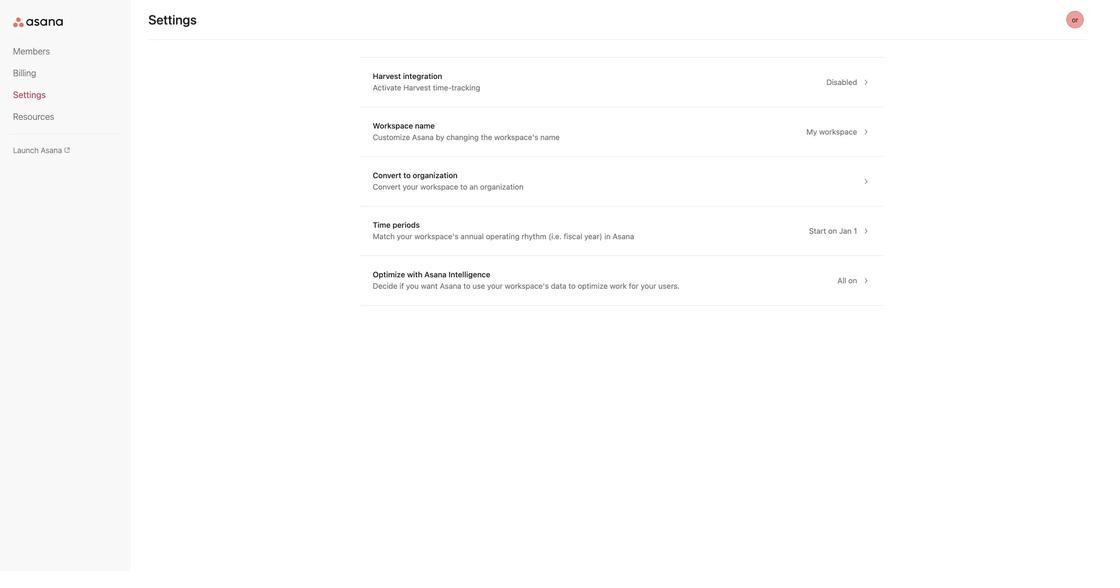 Task type: describe. For each thing, give the bounding box(es) containing it.
billing
[[13, 68, 36, 78]]

workspace name customize asana by changing the workspace's name
[[373, 121, 560, 142]]

0 horizontal spatial settings
[[13, 90, 46, 100]]

with
[[407, 270, 423, 279]]

year)
[[584, 232, 602, 241]]

fiscal
[[564, 232, 582, 241]]

workspace
[[373, 121, 413, 130]]

0 vertical spatial settings
[[148, 12, 197, 27]]

time-
[[433, 83, 452, 92]]

tracking
[[452, 83, 480, 92]]

start
[[809, 227, 826, 236]]

0 vertical spatial harvest
[[373, 72, 401, 81]]

members link
[[13, 45, 118, 58]]

optimize
[[373, 270, 405, 279]]

operating
[[486, 232, 520, 241]]

time
[[373, 221, 391, 230]]

your inside convert to organization convert your workspace to an organization
[[403, 182, 418, 191]]

disabled
[[827, 78, 857, 87]]

workspace's inside workspace name customize asana by changing the workspace's name
[[494, 133, 538, 142]]

2 convert from the top
[[373, 182, 401, 191]]

0 vertical spatial name
[[415, 121, 435, 130]]

settings link
[[13, 88, 118, 101]]

workspace's inside optimize with asana intelligence decide if you want asana to use your workspace's data to optimize work for your users.
[[505, 282, 549, 291]]

an
[[470, 182, 478, 191]]

convert to organization convert your workspace to an organization
[[373, 171, 524, 191]]

users.
[[658, 282, 680, 291]]

if
[[400, 282, 404, 291]]

by
[[436, 133, 444, 142]]

1 vertical spatial organization
[[480, 182, 524, 191]]

your inside time periods match your workspace's annual operating rhythm (i.e. fiscal year) in asana
[[397, 232, 412, 241]]

harvest integration activate harvest time-tracking
[[373, 72, 480, 92]]

decide
[[373, 282, 398, 291]]

match
[[373, 232, 395, 241]]

1
[[854, 227, 857, 236]]

1 vertical spatial name
[[540, 133, 560, 142]]

billing link
[[13, 67, 118, 80]]

for
[[629, 282, 639, 291]]

launch asana
[[13, 146, 62, 155]]

asana right the "want"
[[440, 282, 461, 291]]

to right data
[[569, 282, 576, 291]]



Task type: locate. For each thing, give the bounding box(es) containing it.
time periods match your workspace's annual operating rhythm (i.e. fiscal year) in asana
[[373, 221, 634, 241]]

on left jan
[[828, 227, 837, 236]]

0 horizontal spatial on
[[828, 227, 837, 236]]

1 vertical spatial settings
[[13, 90, 46, 100]]

0 vertical spatial convert
[[373, 171, 401, 180]]

asana right launch
[[41, 146, 62, 155]]

all
[[838, 276, 846, 285]]

workspace's inside time periods match your workspace's annual operating rhythm (i.e. fiscal year) in asana
[[415, 232, 459, 241]]

resources link
[[13, 110, 118, 123]]

workspace's down periods
[[415, 232, 459, 241]]

asana left by
[[412, 133, 434, 142]]

workspace inside convert to organization convert your workspace to an organization
[[420, 182, 458, 191]]

your down periods
[[397, 232, 412, 241]]

integration
[[403, 72, 442, 81]]

data
[[551, 282, 567, 291]]

organization right an
[[480, 182, 524, 191]]

convert down the customize
[[373, 171, 401, 180]]

jan
[[839, 227, 852, 236]]

0 horizontal spatial harvest
[[373, 72, 401, 81]]

my workspace
[[807, 127, 857, 136]]

name
[[415, 121, 435, 130], [540, 133, 560, 142]]

launch asana link
[[13, 146, 118, 155]]

harvest
[[373, 72, 401, 81], [404, 83, 431, 92]]

asana right in
[[613, 232, 634, 241]]

optimize with asana intelligence decide if you want asana to use your workspace's data to optimize work for your users.
[[373, 270, 680, 291]]

0 vertical spatial on
[[828, 227, 837, 236]]

asana inside time periods match your workspace's annual operating rhythm (i.e. fiscal year) in asana
[[613, 232, 634, 241]]

intelligence
[[449, 270, 490, 279]]

in
[[605, 232, 611, 241]]

use
[[473, 282, 485, 291]]

work
[[610, 282, 627, 291]]

0 vertical spatial workspace
[[819, 127, 857, 136]]

1 vertical spatial workspace's
[[415, 232, 459, 241]]

optimize
[[578, 282, 608, 291]]

to down intelligence
[[464, 282, 471, 291]]

1 vertical spatial workspace
[[420, 182, 458, 191]]

asana up the "want"
[[425, 270, 447, 279]]

convert up time
[[373, 182, 401, 191]]

settings
[[148, 12, 197, 27], [13, 90, 46, 100]]

on right all
[[849, 276, 857, 285]]

launch
[[13, 146, 39, 155]]

workspace left an
[[420, 182, 458, 191]]

your up periods
[[403, 182, 418, 191]]

periods
[[393, 221, 420, 230]]

or
[[1072, 16, 1078, 23]]

resources
[[13, 112, 54, 122]]

activate
[[373, 83, 401, 92]]

1 horizontal spatial name
[[540, 133, 560, 142]]

on
[[828, 227, 837, 236], [849, 276, 857, 285]]

workspace's left data
[[505, 282, 549, 291]]

your right use
[[487, 282, 503, 291]]

2 vertical spatial workspace's
[[505, 282, 549, 291]]

harvest down integration
[[404, 83, 431, 92]]

all on
[[838, 276, 857, 285]]

on for all
[[849, 276, 857, 285]]

1 horizontal spatial on
[[849, 276, 857, 285]]

the
[[481, 133, 492, 142]]

workspace
[[819, 127, 857, 136], [420, 182, 458, 191]]

your right for
[[641, 282, 656, 291]]

annual
[[461, 232, 484, 241]]

to down the customize
[[403, 171, 411, 180]]

harvest up activate
[[373, 72, 401, 81]]

1 horizontal spatial settings
[[148, 12, 197, 27]]

to
[[403, 171, 411, 180], [460, 182, 467, 191], [464, 282, 471, 291], [569, 282, 576, 291]]

asana inside workspace name customize asana by changing the workspace's name
[[412, 133, 434, 142]]

0 vertical spatial organization
[[413, 171, 458, 180]]

workspace's
[[494, 133, 538, 142], [415, 232, 459, 241], [505, 282, 549, 291]]

want
[[421, 282, 438, 291]]

you
[[406, 282, 419, 291]]

0 horizontal spatial name
[[415, 121, 435, 130]]

rhythm
[[522, 232, 547, 241]]

convert
[[373, 171, 401, 180], [373, 182, 401, 191]]

organization
[[413, 171, 458, 180], [480, 182, 524, 191]]

members
[[13, 46, 50, 56]]

1 horizontal spatial workspace
[[819, 127, 857, 136]]

your
[[403, 182, 418, 191], [397, 232, 412, 241], [487, 282, 503, 291], [641, 282, 656, 291]]

start on jan 1
[[809, 227, 857, 236]]

0 horizontal spatial organization
[[413, 171, 458, 180]]

customize
[[373, 133, 410, 142]]

organization down by
[[413, 171, 458, 180]]

changing
[[446, 133, 479, 142]]

my
[[807, 127, 817, 136]]

workspace's right the
[[494, 133, 538, 142]]

1 vertical spatial on
[[849, 276, 857, 285]]

asana
[[412, 133, 434, 142], [41, 146, 62, 155], [613, 232, 634, 241], [425, 270, 447, 279], [440, 282, 461, 291]]

(i.e.
[[549, 232, 562, 241]]

1 vertical spatial harvest
[[404, 83, 431, 92]]

workspace right the my
[[819, 127, 857, 136]]

1 horizontal spatial organization
[[480, 182, 524, 191]]

0 vertical spatial workspace's
[[494, 133, 538, 142]]

1 horizontal spatial harvest
[[404, 83, 431, 92]]

0 horizontal spatial workspace
[[420, 182, 458, 191]]

1 convert from the top
[[373, 171, 401, 180]]

on for start
[[828, 227, 837, 236]]

1 vertical spatial convert
[[373, 182, 401, 191]]

to left an
[[460, 182, 467, 191]]



Task type: vqa. For each thing, say whether or not it's contained in the screenshot.


